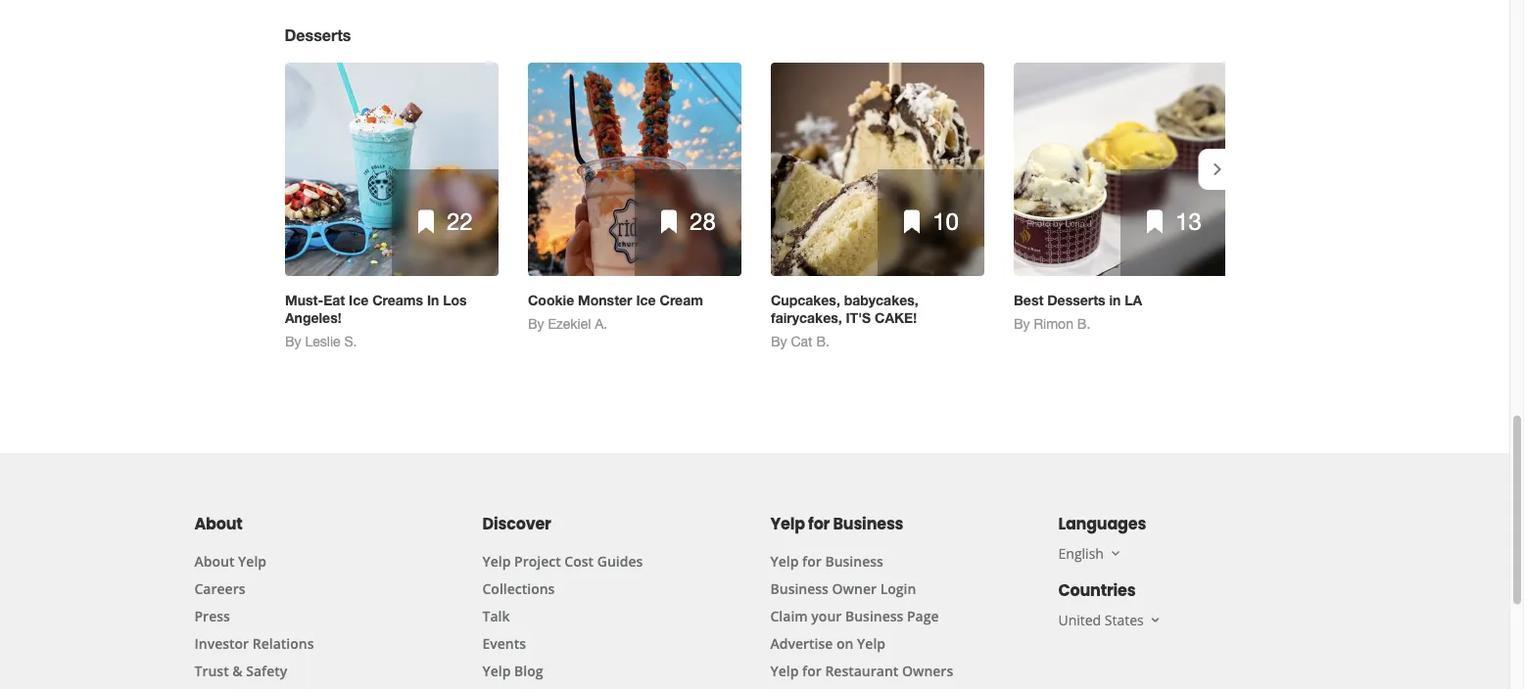 Task type: vqa. For each thing, say whether or not it's contained in the screenshot.
$14.00
no



Task type: locate. For each thing, give the bounding box(es) containing it.
10
[[932, 208, 959, 235]]

press link
[[194, 607, 230, 626]]

collections link
[[483, 580, 555, 598]]

0 horizontal spatial desserts
[[285, 25, 351, 44]]

16 chevron down v2 image
[[1108, 546, 1124, 562]]

by left leslie
[[285, 334, 301, 350]]

1 horizontal spatial desserts
[[1047, 292, 1105, 309]]

by inside must-eat ice creams in los angeles! by leslie s.
[[285, 334, 301, 350]]

cookie
[[528, 292, 574, 309]]

0 vertical spatial for
[[808, 513, 830, 535]]

guides
[[597, 552, 643, 571]]

careers link
[[194, 580, 245, 598]]

10 link
[[771, 63, 984, 276]]

states
[[1105, 611, 1144, 630]]

cupcakes, babycakes, fairycakes, it's cake! by cat b.
[[771, 292, 918, 350]]

for down advertise
[[803, 662, 822, 680]]

yelp up careers link
[[238, 552, 267, 571]]

2 vertical spatial for
[[803, 662, 822, 680]]

by down best
[[1014, 316, 1030, 332]]

cat
[[791, 334, 812, 350]]

by left cat
[[771, 334, 787, 350]]

yelp for restaurant owners link
[[771, 662, 954, 680]]

16 chevron down v2 image
[[1148, 613, 1164, 628]]

0 horizontal spatial ice
[[348, 292, 368, 309]]

about
[[194, 513, 243, 535], [194, 552, 235, 571]]

countries
[[1059, 580, 1136, 602]]

ice
[[348, 292, 368, 309], [636, 292, 656, 309]]

owner
[[832, 580, 877, 598]]

in
[[1109, 292, 1121, 309]]

2 about from the top
[[194, 552, 235, 571]]

must-eat ice creams in los angeles! by leslie s.
[[285, 292, 467, 350]]

0 vertical spatial desserts
[[285, 25, 351, 44]]

cake!
[[875, 310, 917, 326]]

on
[[837, 634, 854, 653]]

babycakes,
[[844, 292, 918, 309]]

monster
[[578, 292, 632, 309]]

28 link
[[528, 63, 741, 276]]

about yelp link
[[194, 552, 267, 571]]

investor
[[194, 634, 249, 653]]

business down owner
[[846, 607, 904, 626]]

business owner login link
[[771, 580, 917, 598]]

1 vertical spatial desserts
[[1047, 292, 1105, 309]]

yelp
[[771, 513, 805, 535], [238, 552, 267, 571], [483, 552, 511, 571], [771, 552, 799, 571], [857, 634, 886, 653], [483, 662, 511, 680], [771, 662, 799, 680]]

careers
[[194, 580, 245, 598]]

1 vertical spatial b.
[[816, 334, 829, 350]]

about for about
[[194, 513, 243, 535]]

owners
[[902, 662, 954, 680]]

1 ice from the left
[[348, 292, 368, 309]]

yelp down events link
[[483, 662, 511, 680]]

1 horizontal spatial ice
[[636, 292, 656, 309]]

investor relations link
[[194, 634, 314, 653]]

by down cookie
[[528, 316, 544, 332]]

cookie monster ice cream by ezekiel a.
[[528, 292, 703, 332]]

advertise
[[771, 634, 833, 653]]

&
[[233, 662, 243, 680]]

events link
[[483, 634, 526, 653]]

1 about from the top
[[194, 513, 243, 535]]

fairycakes,
[[771, 310, 842, 326]]

0 vertical spatial b.
[[1077, 316, 1090, 332]]

collections
[[483, 580, 555, 598]]

yelp project cost guides collections talk events yelp blog
[[483, 552, 643, 680]]

ice left cream
[[636, 292, 656, 309]]

ice inside must-eat ice creams in los angeles! by leslie s.
[[348, 292, 368, 309]]

claim your business page link
[[771, 607, 939, 626]]

yelp inside about yelp careers press investor relations trust & safety
[[238, 552, 267, 571]]

b. right cat
[[816, 334, 829, 350]]

for
[[808, 513, 830, 535], [803, 552, 822, 571], [803, 662, 822, 680]]

0 horizontal spatial b.
[[816, 334, 829, 350]]

for up 'yelp for business' link
[[808, 513, 830, 535]]

0 vertical spatial about
[[194, 513, 243, 535]]

login
[[881, 580, 917, 598]]

desserts inside best desserts in la by rimon b.
[[1047, 292, 1105, 309]]

b. right rimon
[[1077, 316, 1090, 332]]

b.
[[1077, 316, 1090, 332], [816, 334, 829, 350]]

1 horizontal spatial b.
[[1077, 316, 1090, 332]]

22 link
[[285, 63, 498, 276]]

yelp for business link
[[771, 552, 884, 571]]

yelp for business
[[771, 513, 904, 535]]

united states
[[1059, 611, 1144, 630]]

business up owner
[[825, 552, 884, 571]]

cupcakes,
[[771, 292, 840, 309]]

by
[[528, 316, 544, 332], [1014, 316, 1030, 332], [285, 334, 301, 350], [771, 334, 787, 350]]

yelp down advertise
[[771, 662, 799, 680]]

ice inside cookie monster ice cream by ezekiel a.
[[636, 292, 656, 309]]

yelp for business business owner login claim your business page advertise on yelp yelp for restaurant owners
[[771, 552, 954, 680]]

yelp up 'yelp for business' link
[[771, 513, 805, 535]]

about inside about yelp careers press investor relations trust & safety
[[194, 552, 235, 571]]

must-
[[285, 292, 323, 309]]

ice right eat
[[348, 292, 368, 309]]

angeles!
[[285, 310, 341, 326]]

1 vertical spatial for
[[803, 552, 822, 571]]

1 vertical spatial about
[[194, 552, 235, 571]]

in
[[427, 292, 439, 309]]

13
[[1175, 208, 1202, 235]]

2 ice from the left
[[636, 292, 656, 309]]

business
[[833, 513, 904, 535], [825, 552, 884, 571], [771, 580, 829, 598], [846, 607, 904, 626]]

about up about yelp link
[[194, 513, 243, 535]]

desserts
[[285, 25, 351, 44], [1047, 292, 1105, 309]]

about up careers link
[[194, 552, 235, 571]]

talk
[[483, 607, 510, 626]]

trust
[[194, 662, 229, 680]]

for up "business owner login" link
[[803, 552, 822, 571]]

advertise on yelp link
[[771, 634, 886, 653]]

13 link
[[1014, 63, 1227, 276]]



Task type: describe. For each thing, give the bounding box(es) containing it.
cream
[[659, 292, 703, 309]]

business up 'yelp for business' link
[[833, 513, 904, 535]]

rimon
[[1034, 316, 1073, 332]]

about for about yelp careers press investor relations trust & safety
[[194, 552, 235, 571]]

yelp project cost guides link
[[483, 552, 643, 571]]

la
[[1125, 292, 1142, 309]]

united
[[1059, 611, 1102, 630]]

safety
[[246, 662, 287, 680]]

ezekiel
[[548, 316, 591, 332]]

cost
[[565, 552, 594, 571]]

22
[[446, 208, 473, 235]]

discover
[[483, 513, 551, 535]]

b. inside best desserts in la by rimon b.
[[1077, 316, 1090, 332]]

los
[[443, 292, 467, 309]]

press
[[194, 607, 230, 626]]

trust & safety link
[[194, 662, 287, 680]]

english
[[1059, 544, 1104, 563]]

talk link
[[483, 607, 510, 626]]

languages
[[1059, 513, 1147, 535]]

page
[[907, 607, 939, 626]]

28
[[689, 208, 716, 235]]

about yelp careers press investor relations trust & safety
[[194, 552, 314, 680]]

yelp blog link
[[483, 662, 543, 680]]

creams
[[372, 292, 423, 309]]

relations
[[253, 634, 314, 653]]

yelp up claim
[[771, 552, 799, 571]]

by inside best desserts in la by rimon b.
[[1014, 316, 1030, 332]]

by inside cupcakes, babycakes, fairycakes, it's cake! by cat b.
[[771, 334, 787, 350]]

restaurant
[[825, 662, 899, 680]]

united states button
[[1059, 611, 1164, 630]]

s.
[[344, 334, 357, 350]]

for for yelp for business business owner login claim your business page advertise on yelp yelp for restaurant owners
[[803, 552, 822, 571]]

b. inside cupcakes, babycakes, fairycakes, it's cake! by cat b.
[[816, 334, 829, 350]]

blog
[[515, 662, 543, 680]]

leslie
[[305, 334, 340, 350]]

cookie monster ice cream link
[[528, 292, 741, 310]]

best desserts in la link
[[1014, 292, 1227, 310]]

ice for 28
[[636, 292, 656, 309]]

best
[[1014, 292, 1043, 309]]

by inside cookie monster ice cream by ezekiel a.
[[528, 316, 544, 332]]

your
[[812, 607, 842, 626]]

a.
[[594, 316, 607, 332]]

project
[[515, 552, 561, 571]]

ice for 22
[[348, 292, 368, 309]]

must-eat ice creams in los angeles! link
[[285, 292, 498, 327]]

claim
[[771, 607, 808, 626]]

yelp right on
[[857, 634, 886, 653]]

events
[[483, 634, 526, 653]]

it's
[[846, 310, 871, 326]]

eat
[[323, 292, 345, 309]]

best desserts in la by rimon b.
[[1014, 292, 1142, 332]]

business up claim
[[771, 580, 829, 598]]

for for yelp for business
[[808, 513, 830, 535]]

cupcakes, babycakes, fairycakes, it's cake! link
[[771, 292, 984, 327]]

yelp up collections
[[483, 552, 511, 571]]

english button
[[1059, 544, 1124, 563]]



